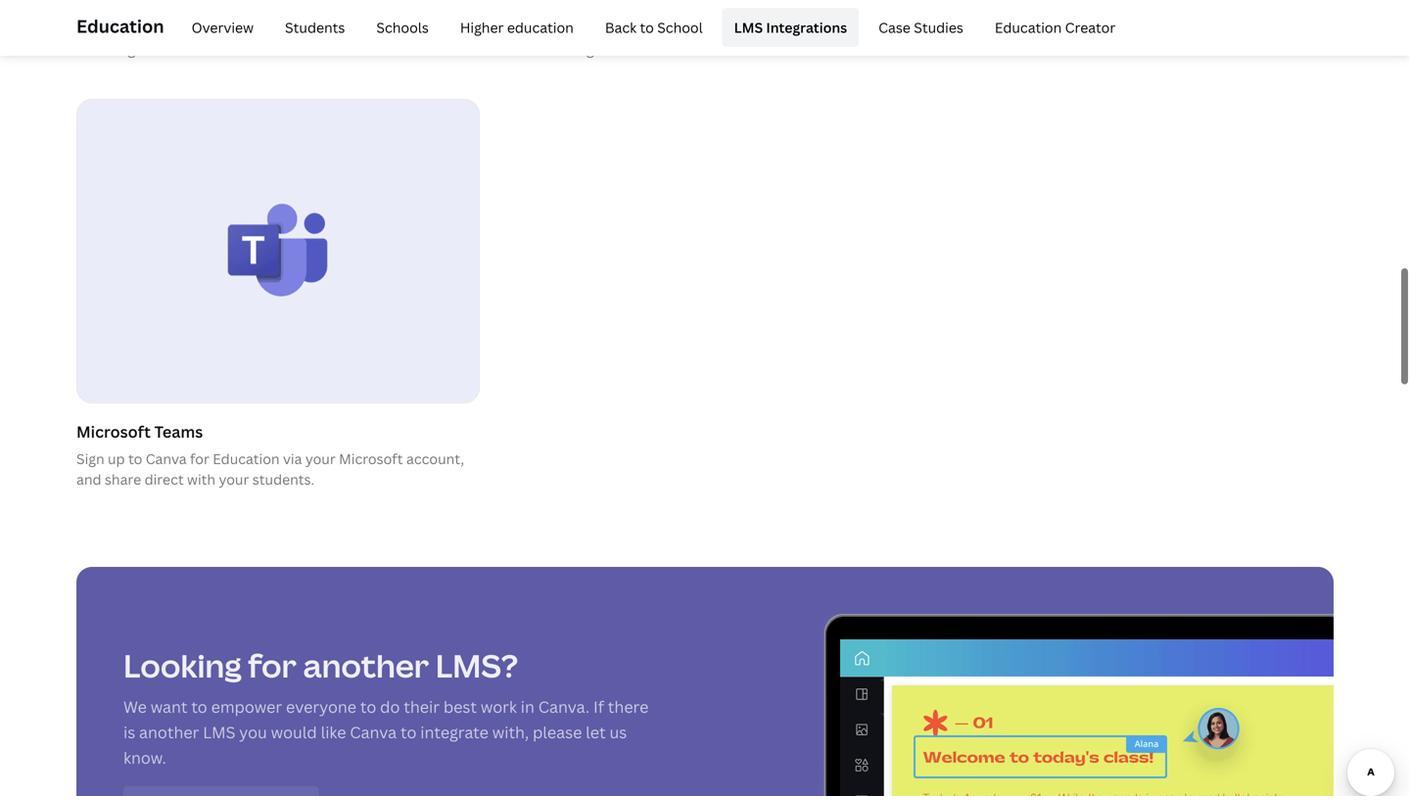 Task type: locate. For each thing, give the bounding box(es) containing it.
work
[[481, 694, 517, 715]]

2 horizontal spatial education
[[995, 18, 1062, 37]]

looking
[[123, 642, 242, 685]]

with inside share and review student assignments directly in d2l with our integration.
[[432, 18, 461, 36]]

1 horizontal spatial education
[[213, 447, 280, 466]]

directly inside share and review student assignments directly in blackboard with our integration.
[[761, 18, 812, 36]]

0 horizontal spatial lms
[[203, 720, 235, 741]]

1 assignments from the left
[[248, 18, 330, 36]]

your right via
[[305, 447, 336, 466]]

2 review from the left
[[573, 18, 617, 36]]

1 share from the left
[[76, 18, 114, 36]]

directly inside share and review student assignments directly in d2l with our integration.
[[334, 18, 385, 36]]

directly left blackboard
[[761, 18, 812, 36]]

integration. inside share and review student assignments directly in blackboard with our integration.
[[561, 38, 637, 57]]

and down "sign"
[[76, 468, 101, 487]]

microsoft inside sign up to canva for education via your microsoft account, and share direct with your students.
[[339, 447, 403, 466]]

to down their
[[401, 720, 417, 741]]

for
[[190, 447, 209, 466], [248, 642, 297, 685]]

integration. down the back
[[561, 38, 637, 57]]

2 vertical spatial with
[[187, 468, 216, 487]]

education inside menu bar
[[995, 18, 1062, 37]]

0 horizontal spatial and
[[76, 468, 101, 487]]

if
[[594, 694, 604, 715]]

lms left the you
[[203, 720, 235, 741]]

1 horizontal spatial student
[[620, 18, 672, 36]]

directly
[[334, 18, 385, 36], [761, 18, 812, 36]]

assignments inside share and review student assignments directly in blackboard with our integration.
[[675, 18, 757, 36]]

1 horizontal spatial canva
[[350, 720, 397, 741]]

lms left integrations on the right
[[734, 18, 763, 37]]

higher
[[460, 18, 504, 37]]

directly for blackboard
[[761, 18, 812, 36]]

back to school
[[605, 18, 703, 37]]

0 vertical spatial lms
[[734, 18, 763, 37]]

to left do
[[360, 694, 376, 715]]

in for d2l
[[388, 18, 400, 36]]

integration. inside share and review student assignments directly in d2l with our integration.
[[102, 38, 178, 57]]

canva
[[146, 447, 187, 466], [350, 720, 397, 741]]

our inside share and review student assignments directly in d2l with our integration.
[[76, 38, 99, 57]]

1 horizontal spatial and
[[118, 18, 143, 36]]

2 horizontal spatial with
[[503, 38, 532, 57]]

assignments for d2l
[[248, 18, 330, 36]]

assignments
[[248, 18, 330, 36], [675, 18, 757, 36]]

0 horizontal spatial microsoft
[[76, 419, 151, 440]]

review inside share and review student assignments directly in d2l with our integration.
[[146, 18, 190, 36]]

share for share and review student assignments directly in d2l with our integration.
[[76, 18, 114, 36]]

our inside share and review student assignments directly in blackboard with our integration.
[[535, 38, 558, 57]]

0 horizontal spatial share
[[76, 18, 114, 36]]

2 horizontal spatial in
[[815, 18, 827, 36]]

canva down do
[[350, 720, 397, 741]]

education
[[76, 14, 164, 38], [995, 18, 1062, 37], [213, 447, 280, 466]]

microsoft
[[76, 419, 151, 440], [339, 447, 403, 466]]

higher education
[[460, 18, 574, 37]]

with inside sign up to canva for education via your microsoft account, and share direct with your students.
[[187, 468, 216, 487]]

back to school link
[[593, 8, 715, 47]]

0 horizontal spatial your
[[219, 468, 249, 487]]

us
[[610, 720, 627, 741]]

sign up to canva for education via your microsoft account, and share direct with your students.
[[76, 447, 464, 487]]

studies
[[914, 18, 964, 37]]

want
[[151, 694, 188, 715]]

there
[[608, 694, 649, 715]]

with,
[[492, 720, 529, 741]]

in left blackboard
[[815, 18, 827, 36]]

in right work
[[521, 694, 535, 715]]

1 directly from the left
[[334, 18, 385, 36]]

0 horizontal spatial education
[[76, 14, 164, 38]]

0 horizontal spatial review
[[146, 18, 190, 36]]

1 review from the left
[[146, 18, 190, 36]]

in inside looking for another lms? we want to empower everyone to do their best work in canva. if there is another lms you would like canva to integrate with, please let us know.
[[521, 694, 535, 715]]

0 horizontal spatial for
[[190, 447, 209, 466]]

review
[[146, 18, 190, 36], [573, 18, 617, 36]]

canva.
[[539, 694, 590, 715]]

integration. for share and review student assignments directly in d2l with our integration.
[[102, 38, 178, 57]]

1 horizontal spatial with
[[432, 18, 461, 36]]

best
[[444, 694, 477, 715]]

assignments inside share and review student assignments directly in d2l with our integration.
[[248, 18, 330, 36]]

2 directly from the left
[[761, 18, 812, 36]]

in inside share and review student assignments directly in blackboard with our integration.
[[815, 18, 827, 36]]

0 horizontal spatial integration.
[[102, 38, 178, 57]]

lms
[[734, 18, 763, 37], [203, 720, 235, 741]]

education creator
[[995, 18, 1116, 37]]

1 vertical spatial lms
[[203, 720, 235, 741]]

with right direct
[[187, 468, 216, 487]]

1 student from the left
[[193, 18, 245, 36]]

1 horizontal spatial share
[[503, 18, 542, 36]]

share inside share and review student assignments directly in blackboard with our integration.
[[503, 18, 542, 36]]

in
[[388, 18, 400, 36], [815, 18, 827, 36], [521, 694, 535, 715]]

teams
[[154, 419, 203, 440]]

student for share and review student assignments directly in blackboard with our integration.
[[620, 18, 672, 36]]

menu bar
[[172, 8, 1128, 47]]

1 our from the left
[[76, 38, 99, 57]]

1 vertical spatial with
[[503, 38, 532, 57]]

1 integration. from the left
[[102, 38, 178, 57]]

lms inside 'lms integrations' link
[[734, 18, 763, 37]]

student inside share and review student assignments directly in blackboard with our integration.
[[620, 18, 672, 36]]

integration.
[[102, 38, 178, 57], [561, 38, 637, 57]]

1 horizontal spatial another
[[303, 642, 429, 685]]

like
[[321, 720, 346, 741]]

1 vertical spatial for
[[248, 642, 297, 685]]

0 vertical spatial your
[[305, 447, 336, 466]]

would
[[271, 720, 317, 741]]

to right the back
[[640, 18, 654, 37]]

microsoft up 'up'
[[76, 419, 151, 440]]

2 horizontal spatial and
[[545, 18, 570, 36]]

to right 'up'
[[128, 447, 142, 466]]

let
[[586, 720, 606, 741]]

1 vertical spatial your
[[219, 468, 249, 487]]

and left overview "link" on the left top
[[118, 18, 143, 36]]

direct
[[145, 468, 184, 487]]

1 horizontal spatial integration.
[[561, 38, 637, 57]]

2 student from the left
[[620, 18, 672, 36]]

and inside sign up to canva for education via your microsoft account, and share direct with your students.
[[76, 468, 101, 487]]

empower
[[211, 694, 282, 715]]

2 our from the left
[[535, 38, 558, 57]]

1 vertical spatial microsoft
[[339, 447, 403, 466]]

1 horizontal spatial lms
[[734, 18, 763, 37]]

1 horizontal spatial directly
[[761, 18, 812, 36]]

another down want
[[139, 720, 199, 741]]

0 vertical spatial canva
[[146, 447, 187, 466]]

0 vertical spatial with
[[432, 18, 461, 36]]

looking for another lms? we want to empower everyone to do their best work in canva. if there is another lms you would like canva to integrate with, please let us know.
[[123, 642, 649, 766]]

0 vertical spatial for
[[190, 447, 209, 466]]

microsoft left account,
[[339, 447, 403, 466]]

share inside share and review student assignments directly in d2l with our integration.
[[76, 18, 114, 36]]

0 horizontal spatial in
[[388, 18, 400, 36]]

canva up direct
[[146, 447, 187, 466]]

another up do
[[303, 642, 429, 685]]

d2l
[[403, 18, 429, 36]]

0 horizontal spatial directly
[[334, 18, 385, 36]]

canva inside looking for another lms? we want to empower everyone to do their best work in canva. if there is another lms you would like canva to integrate with, please let us know.
[[350, 720, 397, 741]]

student inside share and review student assignments directly in d2l with our integration.
[[193, 18, 245, 36]]

schools
[[377, 18, 429, 37]]

2 assignments from the left
[[675, 18, 757, 36]]

1 vertical spatial canva
[[350, 720, 397, 741]]

microsoft teams
[[76, 419, 203, 440]]

lms integrations link
[[723, 8, 859, 47]]

with
[[432, 18, 461, 36], [503, 38, 532, 57], [187, 468, 216, 487]]

1 vertical spatial another
[[139, 720, 199, 741]]

0 horizontal spatial with
[[187, 468, 216, 487]]

creator
[[1065, 18, 1116, 37]]

directly left d2l
[[334, 18, 385, 36]]

your
[[305, 447, 336, 466], [219, 468, 249, 487]]

canva inside sign up to canva for education via your microsoft account, and share direct with your students.
[[146, 447, 187, 466]]

with down higher education at the top of the page
[[503, 38, 532, 57]]

school
[[658, 18, 703, 37]]

integration. left overview "link" on the left top
[[102, 38, 178, 57]]

lms?
[[436, 642, 518, 685]]

menu bar containing overview
[[172, 8, 1128, 47]]

banner image
[[840, 637, 1334, 796]]

in inside share and review student assignments directly in d2l with our integration.
[[388, 18, 400, 36]]

in left d2l
[[388, 18, 400, 36]]

0 vertical spatial another
[[303, 642, 429, 685]]

lms inside looking for another lms? we want to empower everyone to do their best work in canva. if there is another lms you would like canva to integrate with, please let us know.
[[203, 720, 235, 741]]

student
[[193, 18, 245, 36], [620, 18, 672, 36]]

to inside menu bar
[[640, 18, 654, 37]]

0 horizontal spatial our
[[76, 38, 99, 57]]

review inside share and review student assignments directly in blackboard with our integration.
[[573, 18, 617, 36]]

to
[[640, 18, 654, 37], [128, 447, 142, 466], [191, 694, 207, 715], [360, 694, 376, 715], [401, 720, 417, 741]]

and left the back
[[545, 18, 570, 36]]

0 horizontal spatial assignments
[[248, 18, 330, 36]]

share for share and review student assignments directly in blackboard with our integration.
[[503, 18, 542, 36]]

with for share and review student assignments directly in blackboard with our integration.
[[503, 38, 532, 57]]

for down teams
[[190, 447, 209, 466]]

your left students.
[[219, 468, 249, 487]]

education creator link
[[983, 8, 1128, 47]]

case studies
[[879, 18, 964, 37]]

know.
[[123, 745, 166, 766]]

another
[[303, 642, 429, 685], [139, 720, 199, 741]]

integration. for share and review student assignments directly in blackboard with our integration.
[[561, 38, 637, 57]]

for up empower
[[248, 642, 297, 685]]

with right d2l
[[432, 18, 461, 36]]

0 horizontal spatial canva
[[146, 447, 187, 466]]

1 horizontal spatial microsoft
[[339, 447, 403, 466]]

1 horizontal spatial review
[[573, 18, 617, 36]]

1 horizontal spatial assignments
[[675, 18, 757, 36]]

and inside share and review student assignments directly in blackboard with our integration.
[[545, 18, 570, 36]]

1 horizontal spatial for
[[248, 642, 297, 685]]

2 share from the left
[[503, 18, 542, 36]]

and
[[118, 18, 143, 36], [545, 18, 570, 36], [76, 468, 101, 487]]

1 horizontal spatial our
[[535, 38, 558, 57]]

and inside share and review student assignments directly in d2l with our integration.
[[118, 18, 143, 36]]

with inside share and review student assignments directly in blackboard with our integration.
[[503, 38, 532, 57]]

share and review student assignments directly in blackboard with our integration. link
[[503, 0, 907, 74]]

case
[[879, 18, 911, 37]]

2 integration. from the left
[[561, 38, 637, 57]]

our
[[76, 38, 99, 57], [535, 38, 558, 57]]

for inside looking for another lms? we want to empower everyone to do their best work in canva. if there is another lms you would like canva to integrate with, please let us know.
[[248, 642, 297, 685]]

share
[[76, 18, 114, 36], [503, 18, 542, 36]]

integrate
[[421, 720, 489, 741]]

everyone
[[286, 694, 357, 715]]

0 horizontal spatial student
[[193, 18, 245, 36]]

1 horizontal spatial in
[[521, 694, 535, 715]]



Task type: vqa. For each thing, say whether or not it's contained in the screenshot.
Switch
no



Task type: describe. For each thing, give the bounding box(es) containing it.
directly for d2l
[[334, 18, 385, 36]]

higher education link
[[448, 8, 586, 47]]

blackboard
[[830, 18, 906, 36]]

student for share and review student assignments directly in d2l with our integration.
[[193, 18, 245, 36]]

our for share and review student assignments directly in d2l with our integration.
[[76, 38, 99, 57]]

their
[[404, 694, 440, 715]]

for inside sign up to canva for education via your microsoft account, and share direct with your students.
[[190, 447, 209, 466]]

do
[[380, 694, 400, 715]]

1 horizontal spatial your
[[305, 447, 336, 466]]

education
[[507, 18, 574, 37]]

lms integrations
[[734, 18, 847, 37]]

schools link
[[365, 8, 441, 47]]

share and review student assignments directly in d2l with our integration. link
[[76, 0, 480, 74]]

education for education
[[76, 14, 164, 38]]

via
[[283, 447, 302, 466]]

review for share and review student assignments directly in blackboard with our integration.
[[573, 18, 617, 36]]

up
[[108, 447, 125, 466]]

our for share and review student assignments directly in blackboard with our integration.
[[535, 38, 558, 57]]

with for share and review student assignments directly in d2l with our integration.
[[432, 18, 461, 36]]

students link
[[273, 8, 357, 47]]

sign
[[76, 447, 104, 466]]

review for share and review student assignments directly in d2l with our integration.
[[146, 18, 190, 36]]

students
[[285, 18, 345, 37]]

0 horizontal spatial another
[[139, 720, 199, 741]]

please
[[533, 720, 582, 741]]

education inside sign up to canva for education via your microsoft account, and share direct with your students.
[[213, 447, 280, 466]]

account,
[[406, 447, 464, 466]]

and for share and review student assignments directly in blackboard with our integration.
[[545, 18, 570, 36]]

overview
[[192, 18, 254, 37]]

students.
[[252, 468, 314, 487]]

microsoft teams image
[[77, 98, 479, 401]]

you
[[239, 720, 267, 741]]

share and review student assignments directly in blackboard with our integration.
[[503, 18, 906, 57]]

to right want
[[191, 694, 207, 715]]

assignments for blackboard
[[675, 18, 757, 36]]

back
[[605, 18, 637, 37]]

and for share and review student assignments directly in d2l with our integration.
[[118, 18, 143, 36]]

share
[[105, 468, 141, 487]]

education for education creator
[[995, 18, 1062, 37]]

case studies link
[[867, 8, 976, 47]]

we
[[123, 694, 147, 715]]

is
[[123, 720, 135, 741]]

integrations
[[766, 18, 847, 37]]

to inside sign up to canva for education via your microsoft account, and share direct with your students.
[[128, 447, 142, 466]]

share and review student assignments directly in d2l with our integration.
[[76, 18, 461, 57]]

in for blackboard
[[815, 18, 827, 36]]

0 vertical spatial microsoft
[[76, 419, 151, 440]]

overview link
[[180, 8, 266, 47]]



